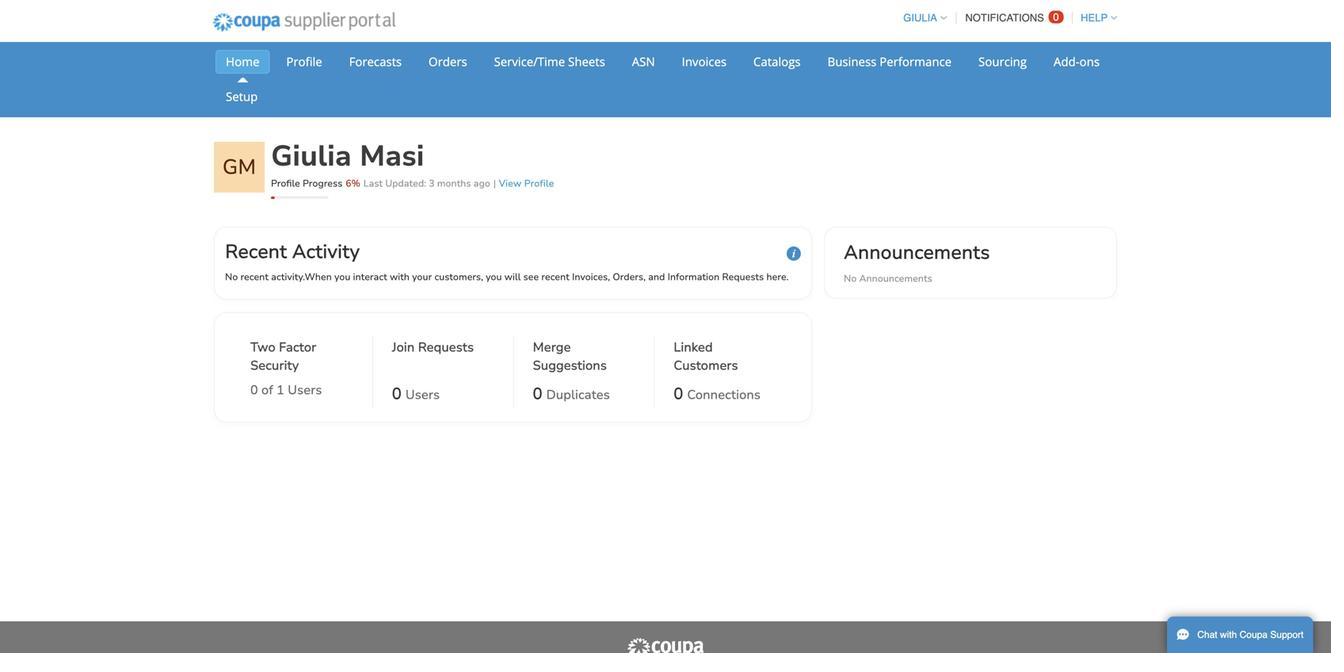 Task type: vqa. For each thing, say whether or not it's contained in the screenshot.


Task type: locate. For each thing, give the bounding box(es) containing it.
giulia inside giulia masi profile progress 6% last updated: 3 months ago | view profile
[[271, 137, 352, 176]]

users inside 0 users
[[406, 386, 440, 404]]

merge suggestions
[[533, 339, 607, 374]]

0 horizontal spatial with
[[390, 271, 410, 283]]

duplicates
[[546, 386, 610, 404]]

1 vertical spatial requests
[[418, 339, 474, 356]]

0 horizontal spatial giulia
[[271, 137, 352, 176]]

no down recent
[[225, 271, 238, 283]]

users down the join requests link
[[406, 386, 440, 404]]

additional information image
[[787, 246, 801, 261]]

sheets
[[568, 53, 605, 70]]

0 left help
[[1054, 11, 1059, 23]]

merge
[[533, 339, 571, 356]]

no right "here."
[[844, 272, 857, 285]]

1 vertical spatial announcements
[[859, 272, 933, 285]]

orders
[[429, 53, 467, 70]]

join requests link
[[392, 339, 474, 378]]

0 horizontal spatial you
[[334, 271, 351, 283]]

0 for 0 connections
[[674, 383, 683, 405]]

0 connections
[[674, 383, 761, 405]]

of
[[261, 382, 273, 399]]

and
[[648, 271, 665, 283]]

performance
[[880, 53, 952, 70]]

0 horizontal spatial no
[[225, 271, 238, 283]]

linked
[[674, 339, 713, 356]]

navigation containing notifications 0
[[896, 2, 1118, 33]]

users right 1 in the bottom of the page
[[288, 382, 322, 399]]

help link
[[1074, 12, 1118, 24]]

join
[[392, 339, 415, 356]]

0 down join
[[392, 383, 402, 405]]

navigation
[[896, 2, 1118, 33]]

1 vertical spatial giulia
[[271, 137, 352, 176]]

you right when
[[334, 271, 351, 283]]

asn
[[632, 53, 655, 70]]

view profile link
[[499, 177, 554, 190]]

months
[[437, 177, 471, 190]]

catalogs link
[[743, 50, 811, 74]]

with
[[390, 271, 410, 283], [1220, 629, 1237, 640]]

profile left progress
[[271, 177, 300, 190]]

0 down customers
[[674, 383, 683, 405]]

0 horizontal spatial coupa supplier portal image
[[202, 2, 406, 42]]

chat with coupa support
[[1198, 629, 1304, 640]]

no inside the announcements no announcements
[[844, 272, 857, 285]]

you left will
[[486, 271, 502, 283]]

1 vertical spatial with
[[1220, 629, 1237, 640]]

connections
[[687, 386, 761, 404]]

users
[[288, 382, 322, 399], [406, 386, 440, 404]]

1 horizontal spatial no
[[844, 272, 857, 285]]

asn link
[[622, 50, 665, 74]]

giulia up progress
[[271, 137, 352, 176]]

add-
[[1054, 53, 1080, 70]]

1 vertical spatial coupa supplier portal image
[[626, 637, 705, 653]]

linked customers link
[[674, 339, 776, 378]]

sourcing
[[979, 53, 1027, 70]]

with left the your
[[390, 271, 410, 283]]

ons
[[1080, 53, 1100, 70]]

requests
[[722, 271, 764, 283], [418, 339, 474, 356]]

suggestions
[[533, 357, 607, 374]]

last
[[364, 177, 383, 190]]

setup link
[[216, 85, 268, 109]]

setup
[[226, 88, 258, 105]]

help
[[1081, 12, 1108, 24]]

two factor security link
[[250, 339, 353, 378]]

gm image
[[214, 142, 265, 193]]

0
[[1054, 11, 1059, 23], [250, 382, 258, 399], [392, 383, 402, 405], [533, 383, 543, 405], [674, 383, 683, 405]]

with right chat
[[1220, 629, 1237, 640]]

1 horizontal spatial with
[[1220, 629, 1237, 640]]

0 horizontal spatial recent
[[240, 271, 269, 283]]

recent down recent
[[240, 271, 269, 283]]

business performance
[[828, 53, 952, 70]]

giulia
[[904, 12, 937, 24], [271, 137, 352, 176]]

1 horizontal spatial giulia
[[904, 12, 937, 24]]

0 vertical spatial announcements
[[844, 239, 990, 266]]

add-ons
[[1054, 53, 1100, 70]]

profile
[[286, 53, 322, 70], [271, 177, 300, 190], [524, 177, 554, 190]]

home
[[226, 53, 260, 70]]

2 you from the left
[[486, 271, 502, 283]]

security
[[250, 357, 299, 374]]

0 vertical spatial requests
[[722, 271, 764, 283]]

you
[[334, 271, 351, 283], [486, 271, 502, 283]]

1 horizontal spatial you
[[486, 271, 502, 283]]

your
[[412, 271, 432, 283]]

giulia inside navigation
[[904, 12, 937, 24]]

0 users
[[392, 383, 440, 405]]

0 vertical spatial coupa supplier portal image
[[202, 2, 406, 42]]

requests right join
[[418, 339, 474, 356]]

0 left the of
[[250, 382, 258, 399]]

0 horizontal spatial users
[[288, 382, 322, 399]]

0 inside notifications 0
[[1054, 11, 1059, 23]]

linked customers
[[674, 339, 738, 374]]

announcements no announcements
[[844, 239, 990, 285]]

notifications
[[966, 12, 1044, 24]]

here.
[[767, 271, 789, 283]]

recent
[[240, 271, 269, 283], [542, 271, 570, 283]]

requests left "here."
[[722, 271, 764, 283]]

with inside button
[[1220, 629, 1237, 640]]

gm
[[223, 153, 256, 181]]

information
[[668, 271, 720, 283]]

1 horizontal spatial requests
[[722, 271, 764, 283]]

announcements
[[844, 239, 990, 266], [859, 272, 933, 285]]

giulia masi profile progress 6% last updated: 3 months ago | view profile
[[271, 137, 554, 190]]

recent right the see
[[542, 271, 570, 283]]

add-ons link
[[1044, 50, 1110, 74]]

2 recent from the left
[[542, 271, 570, 283]]

coupa
[[1240, 629, 1268, 640]]

no
[[225, 271, 238, 283], [844, 272, 857, 285]]

0 for 0 duplicates
[[533, 383, 543, 405]]

forecasts
[[349, 53, 402, 70]]

giulia up performance
[[904, 12, 937, 24]]

0 left duplicates
[[533, 383, 543, 405]]

0 vertical spatial giulia
[[904, 12, 937, 24]]

0 for 0 users
[[392, 383, 402, 405]]

1 horizontal spatial recent
[[542, 271, 570, 283]]

coupa supplier portal image
[[202, 2, 406, 42], [626, 637, 705, 653]]

business performance link
[[818, 50, 962, 74]]

1 horizontal spatial users
[[406, 386, 440, 404]]



Task type: describe. For each thing, give the bounding box(es) containing it.
ago
[[474, 177, 490, 190]]

recent
[[225, 239, 287, 265]]

service/time
[[494, 53, 565, 70]]

service/time sheets link
[[484, 50, 616, 74]]

profile right home
[[286, 53, 322, 70]]

activity.
[[271, 271, 305, 283]]

catalogs
[[754, 53, 801, 70]]

recent activity
[[225, 239, 360, 265]]

join requests
[[392, 339, 474, 356]]

chat with coupa support button
[[1167, 617, 1314, 653]]

factor
[[279, 339, 316, 356]]

forecasts link
[[339, 50, 412, 74]]

profile link
[[276, 50, 333, 74]]

1 you from the left
[[334, 271, 351, 283]]

home link
[[216, 50, 270, 74]]

sourcing link
[[968, 50, 1037, 74]]

support
[[1271, 629, 1304, 640]]

6%
[[346, 177, 360, 190]]

will
[[505, 271, 521, 283]]

when
[[305, 271, 332, 283]]

masi
[[360, 137, 424, 176]]

no recent activity. when you interact with your customers, you will see recent invoices, orders, and information requests here.
[[225, 271, 789, 283]]

announcements inside the announcements no announcements
[[859, 272, 933, 285]]

interact
[[353, 271, 387, 283]]

1 horizontal spatial coupa supplier portal image
[[626, 637, 705, 653]]

two factor security 0 of 1 users
[[250, 339, 322, 399]]

business
[[828, 53, 877, 70]]

0 vertical spatial with
[[390, 271, 410, 283]]

chat
[[1198, 629, 1218, 640]]

|
[[494, 177, 496, 190]]

users inside two factor security 0 of 1 users
[[288, 382, 322, 399]]

invoices link
[[672, 50, 737, 74]]

merge suggestions link
[[533, 339, 635, 378]]

progress
[[303, 177, 343, 190]]

profile right view
[[524, 177, 554, 190]]

giulia for giulia masi profile progress 6% last updated: 3 months ago | view profile
[[271, 137, 352, 176]]

giulia for giulia
[[904, 12, 937, 24]]

giulia link
[[896, 12, 947, 24]]

1
[[277, 382, 284, 399]]

customers,
[[435, 271, 483, 283]]

0 inside two factor security 0 of 1 users
[[250, 382, 258, 399]]

0 duplicates
[[533, 383, 610, 405]]

view
[[499, 177, 522, 190]]

activity
[[292, 239, 360, 265]]

customers
[[674, 357, 738, 374]]

orders link
[[418, 50, 478, 74]]

service/time sheets
[[494, 53, 605, 70]]

updated:
[[385, 177, 426, 190]]

see
[[523, 271, 539, 283]]

invoices
[[682, 53, 727, 70]]

1 recent from the left
[[240, 271, 269, 283]]

orders,
[[613, 271, 646, 283]]

0 horizontal spatial requests
[[418, 339, 474, 356]]

3
[[429, 177, 435, 190]]

notifications 0
[[966, 11, 1059, 24]]

invoices,
[[572, 271, 610, 283]]

two
[[250, 339, 276, 356]]



